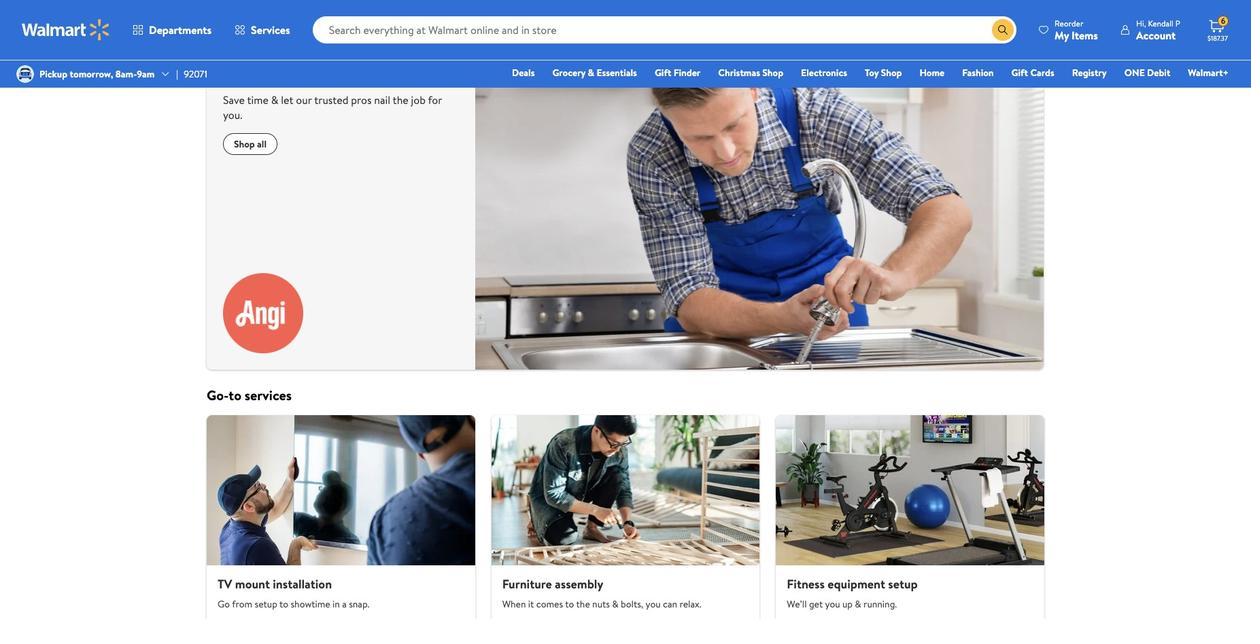 Task type: describe. For each thing, give the bounding box(es) containing it.
tasks
[[295, 65, 331, 88]]

when
[[502, 598, 526, 611]]

walmart+
[[1188, 66, 1229, 80]]

fashion
[[962, 66, 994, 80]]

reorder my items
[[1055, 17, 1098, 42]]

9am
[[137, 67, 155, 81]]

toy shop
[[865, 66, 902, 80]]

finder
[[674, 66, 701, 80]]

nail
[[374, 92, 390, 107]]

hi,
[[1136, 17, 1146, 29]]

pickup tomorrow, 8am-9am
[[39, 67, 155, 81]]

gift for gift finder
[[655, 66, 671, 80]]

search icon image
[[998, 24, 1008, 35]]

in
[[333, 598, 340, 611]]

fitness equipment setup we'll get you up & running.
[[787, 576, 918, 611]]

Walmart Site-Wide search field
[[313, 16, 1017, 44]]

go-to services
[[207, 386, 292, 404]]

us
[[354, 65, 369, 88]]

furniture assembly list item
[[483, 415, 768, 619]]

& inside fitness equipment setup we'll get you up & running.
[[855, 598, 861, 611]]

gift cards link
[[1005, 65, 1061, 80]]

get
[[809, 598, 823, 611]]

shop inside shop all 'link'
[[234, 137, 255, 151]]

to inside furniture assembly when it comes to the nuts & bolts, you can relax.
[[565, 598, 574, 611]]

deals link
[[506, 65, 541, 80]]

electronics link
[[795, 65, 853, 80]]

pickup
[[39, 67, 67, 81]]

save
[[223, 92, 245, 107]]

it
[[528, 598, 534, 611]]

leave
[[223, 65, 263, 88]]

christmas
[[718, 66, 760, 80]]

to inside tv mount installation go from setup to showtime in a snap.
[[279, 598, 288, 611]]

& inside furniture assembly when it comes to the nuts & bolts, you can relax.
[[612, 598, 619, 611]]

furniture assembly when it comes to the nuts & bolts, you can relax.
[[502, 576, 701, 611]]

walmart image
[[22, 19, 110, 41]]

christmas shop link
[[712, 65, 790, 80]]

gift cards
[[1012, 66, 1054, 80]]

one debit
[[1124, 66, 1170, 80]]

tv
[[218, 576, 232, 593]]

time
[[247, 92, 269, 107]]

tv mount installation go from setup to showtime in a snap.
[[218, 576, 370, 611]]

setup inside tv mount installation go from setup to showtime in a snap.
[[255, 598, 277, 611]]

running.
[[864, 598, 897, 611]]

fitness equipment setup list item
[[768, 415, 1053, 619]]

go
[[218, 598, 230, 611]]

registry
[[1072, 66, 1107, 80]]

tv mount installation list item
[[199, 415, 483, 619]]

services button
[[223, 14, 302, 46]]

|
[[176, 67, 178, 81]]

departments button
[[121, 14, 223, 46]]

gift finder
[[655, 66, 701, 80]]

p
[[1176, 17, 1180, 29]]

$187.37
[[1208, 33, 1228, 43]]

equipment
[[828, 576, 885, 593]]

we'll
[[787, 598, 807, 611]]

christmas shop
[[718, 66, 783, 80]]

Search search field
[[313, 16, 1017, 44]]

the inside furniture assembly when it comes to the nuts & bolts, you can relax.
[[576, 598, 590, 611]]

you inside fitness equipment setup we'll get you up & running.
[[825, 598, 840, 611]]

snap.
[[349, 598, 370, 611]]

up
[[842, 598, 853, 611]]

departments
[[149, 22, 212, 37]]

our
[[296, 92, 312, 107]]

services
[[245, 386, 292, 404]]

my
[[1055, 28, 1069, 42]]

nuts
[[592, 598, 610, 611]]

for
[[428, 92, 442, 107]]

assembly
[[555, 576, 603, 593]]

all
[[257, 137, 267, 151]]

home link
[[914, 65, 951, 80]]

essentials
[[597, 66, 637, 80]]



Task type: vqa. For each thing, say whether or not it's contained in the screenshot.
$14.98
no



Task type: locate. For each thing, give the bounding box(es) containing it.
1 horizontal spatial setup
[[888, 576, 918, 593]]

you left up
[[825, 598, 840, 611]]

can
[[663, 598, 677, 611]]

hi, kendall p account
[[1136, 17, 1180, 42]]

relax.
[[680, 598, 701, 611]]

one debit link
[[1118, 65, 1177, 80]]

grocery
[[552, 66, 586, 80]]

home
[[920, 66, 945, 80]]

fashion link
[[956, 65, 1000, 80]]

shop for toy shop
[[881, 66, 902, 80]]

grocery & essentials
[[552, 66, 637, 80]]

gift left cards
[[1012, 66, 1028, 80]]

go-
[[207, 386, 229, 404]]

to left services
[[229, 386, 241, 404]]

the up let
[[267, 65, 291, 88]]

92071
[[184, 67, 207, 81]]

to inside the leave the tasks to us save time & let our trusted pros nail the job for you.
[[335, 65, 350, 88]]

0 horizontal spatial you
[[646, 598, 661, 611]]

shop inside toy shop link
[[881, 66, 902, 80]]

gift
[[655, 66, 671, 80], [1012, 66, 1028, 80]]

1 vertical spatial setup
[[255, 598, 277, 611]]

to left us
[[335, 65, 350, 88]]

0 vertical spatial the
[[267, 65, 291, 88]]

shop left 'all'
[[234, 137, 255, 151]]

& right the grocery
[[588, 66, 594, 80]]

to right the comes at the left bottom
[[565, 598, 574, 611]]

cards
[[1030, 66, 1054, 80]]

1 gift from the left
[[655, 66, 671, 80]]

services
[[251, 22, 290, 37]]

0 vertical spatial setup
[[888, 576, 918, 593]]

trusted
[[314, 92, 348, 107]]

1 vertical spatial the
[[393, 92, 408, 107]]

job
[[411, 92, 426, 107]]

& right up
[[855, 598, 861, 611]]

1 horizontal spatial gift
[[1012, 66, 1028, 80]]

mount
[[235, 576, 270, 593]]

& left let
[[271, 92, 278, 107]]

| 92071
[[176, 67, 207, 81]]

6 $187.37
[[1208, 15, 1228, 43]]

deals
[[512, 66, 535, 80]]

list
[[199, 415, 1053, 619]]

items
[[1072, 28, 1098, 42]]

you inside furniture assembly when it comes to the nuts & bolts, you can relax.
[[646, 598, 661, 611]]

gift left finder
[[655, 66, 671, 80]]

2 you from the left
[[825, 598, 840, 611]]

registry link
[[1066, 65, 1113, 80]]

setup right from
[[255, 598, 277, 611]]

2 horizontal spatial shop
[[881, 66, 902, 80]]

& inside the leave the tasks to us save time & let our trusted pros nail the job for you.
[[271, 92, 278, 107]]

0 horizontal spatial shop
[[234, 137, 255, 151]]

to left "showtime"
[[279, 598, 288, 611]]

1 horizontal spatial the
[[393, 92, 408, 107]]

8am-
[[115, 67, 137, 81]]

0 horizontal spatial gift
[[655, 66, 671, 80]]

1 horizontal spatial you
[[825, 598, 840, 611]]

reorder
[[1055, 17, 1084, 29]]

tomorrow,
[[70, 67, 113, 81]]

furniture
[[502, 576, 552, 593]]

2 horizontal spatial the
[[576, 598, 590, 611]]

a
[[342, 598, 347, 611]]

you.
[[223, 107, 242, 122]]

showtime
[[291, 598, 330, 611]]

walmart+ link
[[1182, 65, 1235, 80]]

0 horizontal spatial setup
[[255, 598, 277, 611]]

setup up running.
[[888, 576, 918, 593]]

shop for christmas shop
[[762, 66, 783, 80]]

shop inside christmas shop link
[[762, 66, 783, 80]]

1 you from the left
[[646, 598, 661, 611]]

6
[[1221, 15, 1225, 27]]

gift finder link
[[649, 65, 707, 80]]

2 gift from the left
[[1012, 66, 1028, 80]]

1 horizontal spatial shop
[[762, 66, 783, 80]]

the left job
[[393, 92, 408, 107]]

0 horizontal spatial the
[[267, 65, 291, 88]]

grocery & essentials link
[[546, 65, 643, 80]]

comes
[[536, 598, 563, 611]]

pros
[[351, 92, 372, 107]]

kendall
[[1148, 17, 1174, 29]]

fitness
[[787, 576, 825, 593]]

shop
[[762, 66, 783, 80], [881, 66, 902, 80], [234, 137, 255, 151]]

debit
[[1147, 66, 1170, 80]]

you
[[646, 598, 661, 611], [825, 598, 840, 611]]

shop all link
[[223, 133, 277, 155]]

 image
[[16, 65, 34, 83]]

one
[[1124, 66, 1145, 80]]

2 vertical spatial the
[[576, 598, 590, 611]]

setup inside fitness equipment setup we'll get you up & running.
[[888, 576, 918, 593]]

leave the tasks to us save time & let our trusted pros nail the job for you.
[[223, 65, 442, 122]]

the left nuts
[[576, 598, 590, 611]]

shop right toy
[[881, 66, 902, 80]]

& right nuts
[[612, 598, 619, 611]]

bolts,
[[621, 598, 643, 611]]

the
[[267, 65, 291, 88], [393, 92, 408, 107], [576, 598, 590, 611]]

setup
[[888, 576, 918, 593], [255, 598, 277, 611]]

electronics
[[801, 66, 847, 80]]

you left can
[[646, 598, 661, 611]]

gift for gift cards
[[1012, 66, 1028, 80]]

shop all
[[234, 137, 267, 151]]

to
[[335, 65, 350, 88], [229, 386, 241, 404], [279, 598, 288, 611], [565, 598, 574, 611]]

account
[[1136, 28, 1176, 42]]

list containing tv mount installation
[[199, 415, 1053, 619]]

shop right 'christmas'
[[762, 66, 783, 80]]

let
[[281, 92, 293, 107]]

installation
[[273, 576, 332, 593]]

& inside grocery & essentials link
[[588, 66, 594, 80]]

toy
[[865, 66, 879, 80]]

leave the tasks to us. save time and let our trusted pros nail the job for you. shop all. image
[[223, 273, 303, 353]]

toy shop link
[[859, 65, 908, 80]]



